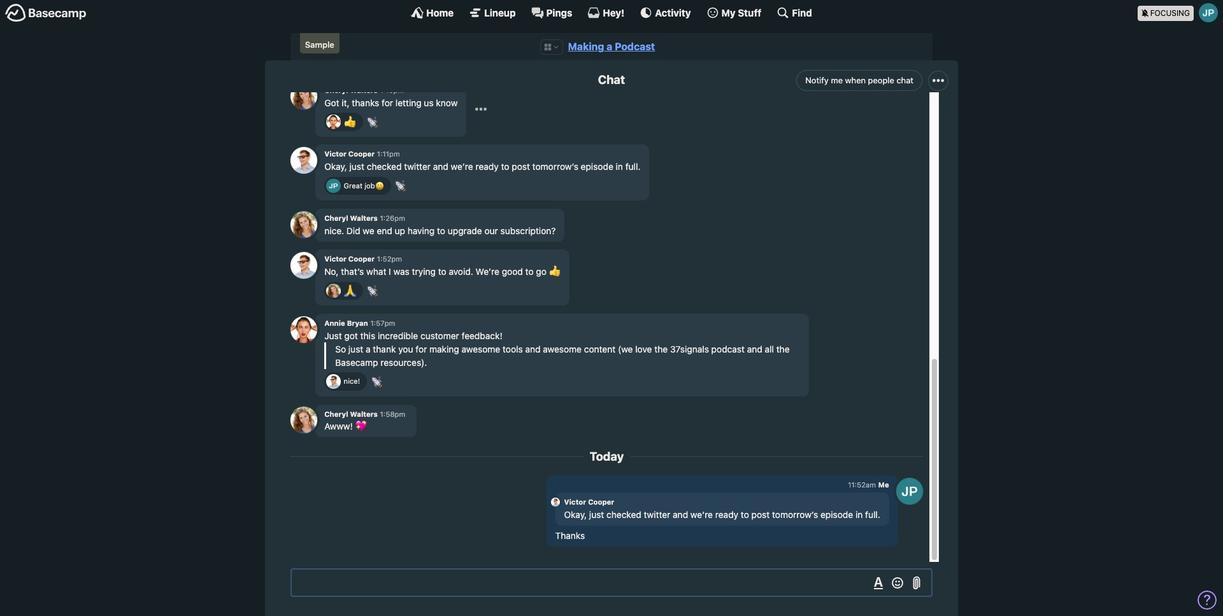 Task type: describe. For each thing, give the bounding box(es) containing it.
incredible
[[378, 331, 418, 341]]

pings
[[546, 7, 572, 18]]

subscription?
[[500, 225, 556, 236]]

1:57pm
[[370, 319, 395, 327]]

to for 1:52pm
[[438, 266, 446, 277]]

us
[[424, 97, 434, 108]]

trying
[[412, 266, 436, 277]]

james peterson image inside the focusing popup button
[[1199, 3, 1218, 22]]

we're inside victor cooper 1:11pm okay, just checked twitter and we're ready to post tomorrow's episode in full.
[[451, 161, 473, 172]]

1:11pm element
[[377, 150, 400, 158]]

twitter inside victor cooper 1:11pm okay, just checked twitter and we're ready to post tomorrow's episode in full.
[[404, 161, 431, 172]]

me
[[831, 75, 843, 85]]

victor cooper 1:52pm no, that's what i was trying to avoid. we're good to go 👍
[[324, 255, 560, 277]]

my
[[721, 7, 736, 18]]

home
[[426, 7, 454, 18]]

and inside victor cooper 1:11pm okay, just checked twitter and we're ready to post tomorrow's episode in full.
[[433, 161, 448, 172]]

tomorrow's inside victor cooper 1:11pm okay, just checked twitter and we're ready to post tomorrow's episode in full.
[[532, 161, 578, 172]]

2 awesome from the left
[[543, 344, 582, 355]]

my stuff button
[[706, 6, 762, 19]]

1:11pm link
[[377, 150, 400, 158]]

🙏
[[344, 285, 356, 296]]

today
[[590, 450, 624, 464]]

victor cooper image inside victor c. boosted the chat with 'nice!' element
[[326, 375, 341, 389]]

content
[[584, 344, 616, 355]]

notify
[[805, 75, 829, 85]]

annie bryan 1:57pm just got this incredible customer feedback! so just a thank you for making awesome tools and awesome content             (we love the 37signals podcast and all the basecamp resources).
[[324, 319, 790, 368]]

making a podcast link
[[568, 41, 655, 52]]

activity
[[655, 7, 691, 18]]

awww!
[[324, 421, 353, 432]]

end
[[377, 225, 392, 236]]

just inside victor cooper okay, just checked twitter and we're ready to post tomorrow's episode in full.
[[589, 509, 604, 520]]

ready inside victor cooper okay, just checked twitter and we're ready to post tomorrow's episode in full.
[[715, 509, 738, 520]]

1 awesome from the left
[[462, 344, 500, 355]]

upgrade
[[448, 225, 482, 236]]

full. inside victor cooper okay, just checked twitter and we're ready to post tomorrow's episode in full.
[[865, 509, 880, 520]]

good
[[502, 266, 523, 277]]

1 cheryl from the top
[[324, 86, 348, 94]]

cheryl walters 1:58pm awww! 💖
[[324, 410, 405, 432]]

all
[[765, 344, 774, 355]]

cheryl walters 1:10pm
[[324, 86, 404, 94]]

1:52pm
[[377, 255, 402, 263]]

our
[[484, 225, 498, 236]]

got it, thanks for letting us know
[[324, 97, 458, 108]]

1:26pm
[[380, 214, 405, 222]]

bryan
[[347, 319, 368, 327]]

(we
[[618, 344, 633, 355]]

basecamp
[[335, 357, 378, 368]]

it,
[[342, 97, 349, 108]]

lineup
[[484, 7, 516, 18]]

37signals
[[670, 344, 709, 355]]

notify me when people chat
[[805, 75, 913, 85]]

1:52pm link
[[377, 255, 402, 263]]

checked inside victor cooper 1:11pm okay, just checked twitter and we're ready to post tomorrow's episode in full.
[[367, 161, 402, 172]]

for inside "annie bryan 1:57pm just got this incredible customer feedback! so just a thank you for making awesome tools and awesome content             (we love the 37signals podcast and all the basecamp resources)."
[[416, 344, 427, 355]]

cooper for great job😀
[[348, 150, 375, 158]]

0 vertical spatial 👍
[[344, 116, 356, 127]]

chat
[[598, 73, 625, 87]]

1:57pm link
[[370, 319, 395, 327]]

we're inside victor cooper okay, just checked twitter and we're ready to post tomorrow's episode in full.
[[691, 509, 713, 520]]

people
[[868, 75, 894, 85]]

cheryl walters image for nice. did we end up having to upgrade our subscription?
[[290, 211, 317, 238]]

1:58pm element
[[380, 410, 405, 418]]

cheryl for awww!
[[324, 410, 348, 418]]

when
[[845, 75, 866, 85]]

victor cooper 1:11pm okay, just checked twitter and we're ready to post tomorrow's episode in full.
[[324, 150, 641, 172]]

james p. boosted the chat with 'great job😀' element
[[324, 177, 391, 195]]

notify me when people chat link
[[797, 70, 922, 91]]

👍 inside victor cooper 1:52pm no, that's what i was trying to avoid. we're good to go 👍
[[549, 266, 560, 277]]

nice.
[[324, 225, 344, 236]]

just inside victor cooper 1:11pm okay, just checked twitter and we're ready to post tomorrow's episode in full.
[[349, 161, 364, 172]]

stuff
[[738, 7, 762, 18]]

okay, inside victor cooper 1:11pm okay, just checked twitter and we're ready to post tomorrow's episode in full.
[[324, 161, 347, 172]]

2 the from the left
[[776, 344, 790, 355]]

victor cooper okay, just checked twitter and we're ready to post tomorrow's episode in full.
[[564, 498, 880, 520]]

episode inside victor cooper okay, just checked twitter and we're ready to post tomorrow's episode in full.
[[821, 509, 853, 520]]

find button
[[777, 6, 812, 19]]

full. inside victor cooper 1:11pm okay, just checked twitter and we're ready to post tomorrow's episode in full.
[[625, 161, 641, 172]]

1:26pm element
[[380, 214, 405, 222]]

podcast
[[615, 41, 655, 52]]

we
[[363, 225, 374, 236]]

hey! button
[[588, 6, 625, 19]]

podcast
[[711, 344, 745, 355]]

cheryl for nice.
[[324, 214, 348, 222]]

episode inside victor cooper 1:11pm okay, just checked twitter and we're ready to post tomorrow's episode in full.
[[581, 161, 613, 172]]

great job😀
[[344, 181, 384, 190]]

that's
[[341, 266, 364, 277]]

tools
[[503, 344, 523, 355]]

just inside "annie bryan 1:57pm just got this incredible customer feedback! so just a thank you for making awesome tools and awesome content             (we love the 37signals podcast and all the basecamp resources)."
[[348, 344, 363, 355]]

breadcrumb element
[[290, 33, 933, 61]]

annie bryan image inside annie b. boosted the chat with '👍' element
[[326, 115, 341, 129]]

great
[[344, 181, 362, 190]]

got
[[344, 331, 358, 341]]

lineup link
[[469, 6, 516, 19]]

job😀
[[364, 181, 384, 190]]

feedback!
[[462, 331, 502, 341]]

main element
[[0, 0, 1223, 25]]

ready inside victor cooper 1:11pm okay, just checked twitter and we're ready to post tomorrow's episode in full.
[[476, 161, 499, 172]]

checked inside victor cooper okay, just checked twitter and we're ready to post tomorrow's episode in full.
[[607, 509, 641, 520]]

thank
[[373, 344, 396, 355]]

did
[[346, 225, 360, 236]]

was
[[393, 266, 409, 277]]

sample
[[305, 40, 334, 50]]

11:52am link
[[848, 481, 876, 489]]



Task type: vqa. For each thing, say whether or not it's contained in the screenshot.
Great job😀 Cooper
yes



Task type: locate. For each thing, give the bounding box(es) containing it.
1:10pm
[[380, 86, 404, 94]]

0 vertical spatial twitter
[[404, 161, 431, 172]]

home link
[[411, 6, 454, 19]]

twitter
[[404, 161, 431, 172], [644, 509, 670, 520]]

1 vertical spatial checked
[[607, 509, 641, 520]]

making
[[429, 344, 459, 355]]

cheryl up the got
[[324, 86, 348, 94]]

walters for did
[[350, 214, 378, 222]]

0 horizontal spatial awesome
[[462, 344, 500, 355]]

know
[[436, 97, 458, 108]]

1 horizontal spatial james peterson image
[[896, 478, 923, 505]]

cheryl up "awww!"
[[324, 410, 348, 418]]

love
[[635, 344, 652, 355]]

ready
[[476, 161, 499, 172], [715, 509, 738, 520]]

0 vertical spatial a
[[607, 41, 612, 52]]

1 vertical spatial for
[[416, 344, 427, 355]]

👍 down it,
[[344, 116, 356, 127]]

go
[[536, 266, 547, 277]]

victor c. boosted the chat with 'nice!' element
[[324, 373, 367, 391]]

2 vertical spatial victor
[[564, 498, 586, 506]]

1:26pm link
[[380, 214, 405, 222]]

1:11pm
[[377, 150, 400, 158]]

okay,
[[324, 161, 347, 172], [564, 509, 587, 520]]

victor inside victor cooper okay, just checked twitter and we're ready to post tomorrow's episode in full.
[[564, 498, 586, 506]]

cheryl walters image inside cheryl w. boosted the chat with '🙏' element
[[326, 284, 341, 298]]

avoid.
[[449, 266, 473, 277]]

activity link
[[640, 6, 691, 19]]

pings button
[[531, 6, 572, 19]]

11:52am element
[[848, 481, 876, 489]]

walters inside cheryl walters 1:26pm nice. did we end up having to upgrade our subscription?
[[350, 214, 378, 222]]

1 vertical spatial okay,
[[564, 509, 587, 520]]

to inside victor cooper 1:11pm okay, just checked twitter and we're ready to post tomorrow's episode in full.
[[501, 161, 509, 172]]

annie bryan image
[[326, 115, 341, 129], [290, 316, 317, 343]]

cheryl walters 1:26pm nice. did we end up having to upgrade our subscription?
[[324, 214, 556, 236]]

1 vertical spatial a
[[366, 344, 371, 355]]

2 vertical spatial cheryl walters image
[[326, 284, 341, 298]]

to for 1:26pm
[[437, 225, 445, 236]]

got
[[324, 97, 339, 108]]

2 vertical spatial just
[[589, 509, 604, 520]]

1 vertical spatial cooper
[[348, 255, 375, 263]]

1 horizontal spatial tomorrow's
[[772, 509, 818, 520]]

focusing button
[[1138, 0, 1223, 25]]

thanks
[[555, 531, 585, 542]]

1 horizontal spatial full.
[[865, 509, 880, 520]]

2 cheryl from the top
[[324, 214, 348, 222]]

walters for 💖
[[350, 410, 378, 418]]

1 vertical spatial james peterson image
[[326, 179, 341, 193]]

1 horizontal spatial a
[[607, 41, 612, 52]]

chat
[[897, 75, 913, 85]]

0 horizontal spatial for
[[382, 97, 393, 108]]

james peterson image right 11:52am element
[[896, 478, 923, 505]]

victor for great job😀
[[324, 150, 346, 158]]

0 vertical spatial post
[[512, 161, 530, 172]]

3 cheryl from the top
[[324, 410, 348, 418]]

1 horizontal spatial episode
[[821, 509, 853, 520]]

11:52am
[[848, 481, 876, 489]]

cheryl walters image left nice.
[[290, 211, 317, 238]]

having
[[408, 225, 435, 236]]

1 vertical spatial walters
[[350, 214, 378, 222]]

2 vertical spatial cheryl
[[324, 410, 348, 418]]

1:10pm link
[[380, 86, 404, 94]]

0 horizontal spatial ready
[[476, 161, 499, 172]]

0 vertical spatial okay,
[[324, 161, 347, 172]]

0 horizontal spatial we're
[[451, 161, 473, 172]]

2 vertical spatial walters
[[350, 410, 378, 418]]

making a podcast
[[568, 41, 655, 52]]

just up great
[[349, 161, 364, 172]]

0 vertical spatial cooper
[[348, 150, 375, 158]]

1 vertical spatial victor
[[324, 255, 346, 263]]

0 horizontal spatial episode
[[581, 161, 613, 172]]

cheryl up nice.
[[324, 214, 348, 222]]

just up 'basecamp'
[[348, 344, 363, 355]]

making
[[568, 41, 604, 52]]

sample element
[[300, 33, 339, 54]]

resources).
[[381, 357, 427, 368]]

1 walters from the top
[[350, 86, 378, 94]]

1 horizontal spatial for
[[416, 344, 427, 355]]

victor cooper image
[[290, 147, 317, 174], [290, 252, 317, 279], [326, 375, 341, 389], [551, 498, 560, 507]]

thanks
[[352, 97, 379, 108]]

hey!
[[603, 7, 625, 18]]

and
[[433, 161, 448, 172], [525, 344, 541, 355], [747, 344, 762, 355], [673, 509, 688, 520]]

james peterson image right focusing
[[1199, 3, 1218, 22]]

in
[[616, 161, 623, 172], [856, 509, 863, 520]]

1 horizontal spatial checked
[[607, 509, 641, 520]]

👍 right go
[[549, 266, 560, 277]]

switch accounts image
[[5, 3, 87, 23]]

cooper down today
[[588, 498, 614, 506]]

1 vertical spatial full.
[[865, 509, 880, 520]]

0 horizontal spatial in
[[616, 161, 623, 172]]

1 vertical spatial twitter
[[644, 509, 670, 520]]

0 vertical spatial episode
[[581, 161, 613, 172]]

in inside victor cooper 1:11pm okay, just checked twitter and we're ready to post tomorrow's episode in full.
[[616, 161, 623, 172]]

find
[[792, 7, 812, 18]]

0 vertical spatial checked
[[367, 161, 402, 172]]

0 vertical spatial ready
[[476, 161, 499, 172]]

1 horizontal spatial twitter
[[644, 509, 670, 520]]

1 vertical spatial in
[[856, 509, 863, 520]]

annie b. boosted the chat with '👍' element
[[324, 113, 363, 131]]

i
[[389, 266, 391, 277]]

0 horizontal spatial okay,
[[324, 161, 347, 172]]

my stuff
[[721, 7, 762, 18]]

1:10pm element
[[380, 86, 404, 94]]

cheryl walters image for got it, thanks for letting us know
[[290, 83, 317, 110]]

1 vertical spatial cheryl walters image
[[290, 211, 317, 238]]

okay, up great
[[324, 161, 347, 172]]

this
[[360, 331, 375, 341]]

2 vertical spatial cooper
[[588, 498, 614, 506]]

1 vertical spatial annie bryan image
[[290, 316, 317, 343]]

victor down annie b. boosted the chat with '👍' element
[[324, 150, 346, 158]]

1 horizontal spatial ready
[[715, 509, 738, 520]]

post inside victor cooper okay, just checked twitter and we're ready to post tomorrow's episode in full.
[[751, 509, 770, 520]]

and inside victor cooper okay, just checked twitter and we're ready to post tomorrow's episode in full.
[[673, 509, 688, 520]]

1:57pm element
[[370, 319, 395, 327]]

0 horizontal spatial checked
[[367, 161, 402, 172]]

okay, inside victor cooper okay, just checked twitter and we're ready to post tomorrow's episode in full.
[[564, 509, 587, 520]]

1 horizontal spatial okay,
[[564, 509, 587, 520]]

tomorrow's
[[532, 161, 578, 172], [772, 509, 818, 520]]

0 horizontal spatial twitter
[[404, 161, 431, 172]]

tomorrow's inside victor cooper okay, just checked twitter and we're ready to post tomorrow's episode in full.
[[772, 509, 818, 520]]

victor
[[324, 150, 346, 158], [324, 255, 346, 263], [564, 498, 586, 506]]

james peterson image left great
[[326, 179, 341, 193]]

cheryl walters image left the got
[[290, 83, 317, 110]]

a inside "annie bryan 1:57pm just got this incredible customer feedback! so just a thank you for making awesome tools and awesome content             (we love the 37signals podcast and all the basecamp resources)."
[[366, 344, 371, 355]]

victor inside victor cooper 1:52pm no, that's what i was trying to avoid. we're good to go 👍
[[324, 255, 346, 263]]

1 horizontal spatial annie bryan image
[[326, 115, 341, 129]]

post
[[512, 161, 530, 172], [751, 509, 770, 520]]

annie bryan image left just at left bottom
[[290, 316, 317, 343]]

0 horizontal spatial full.
[[625, 161, 641, 172]]

the right all
[[776, 344, 790, 355]]

we're
[[476, 266, 499, 277]]

3 walters from the top
[[350, 410, 378, 418]]

letting
[[395, 97, 422, 108]]

1 horizontal spatial post
[[751, 509, 770, 520]]

cheryl w. boosted the chat with '🙏' element
[[324, 282, 363, 300]]

1 horizontal spatial 👍
[[549, 266, 560, 277]]

1 vertical spatial 👍
[[549, 266, 560, 277]]

for
[[382, 97, 393, 108], [416, 344, 427, 355]]

1 horizontal spatial in
[[856, 509, 863, 520]]

customer
[[420, 331, 459, 341]]

victor inside victor cooper 1:11pm okay, just checked twitter and we're ready to post tomorrow's episode in full.
[[324, 150, 346, 158]]

0 horizontal spatial tomorrow's
[[532, 161, 578, 172]]

to
[[501, 161, 509, 172], [437, 225, 445, 236], [438, 266, 446, 277], [525, 266, 534, 277], [741, 509, 749, 520]]

0 vertical spatial tomorrow's
[[532, 161, 578, 172]]

cooper inside victor cooper 1:11pm okay, just checked twitter and we're ready to post tomorrow's episode in full.
[[348, 150, 375, 158]]

0 vertical spatial for
[[382, 97, 393, 108]]

0 vertical spatial we're
[[451, 161, 473, 172]]

nice!
[[344, 377, 360, 386]]

what
[[366, 266, 386, 277]]

None text field
[[290, 569, 933, 598]]

walters inside cheryl walters 1:58pm awww! 💖
[[350, 410, 378, 418]]

1:58pm
[[380, 410, 405, 418]]

victor for 🙏
[[324, 255, 346, 263]]

cooper left '1:11pm'
[[348, 150, 375, 158]]

victor cooper link
[[564, 497, 614, 508]]

annie bryan image down the got
[[326, 115, 341, 129]]

twitter inside victor cooper okay, just checked twitter and we're ready to post tomorrow's episode in full.
[[644, 509, 670, 520]]

0 vertical spatial just
[[349, 161, 364, 172]]

for down 1:10pm
[[382, 97, 393, 108]]

cheryl walters image left '🙏'
[[326, 284, 341, 298]]

in inside victor cooper okay, just checked twitter and we're ready to post tomorrow's episode in full.
[[856, 509, 863, 520]]

1 horizontal spatial we're
[[691, 509, 713, 520]]

1 vertical spatial tomorrow's
[[772, 509, 818, 520]]

cooper inside victor cooper okay, just checked twitter and we're ready to post tomorrow's episode in full.
[[588, 498, 614, 506]]

walters up we
[[350, 214, 378, 222]]

so
[[335, 344, 346, 355]]

the right love
[[654, 344, 668, 355]]

0 horizontal spatial annie bryan image
[[290, 316, 317, 343]]

cheryl inside cheryl walters 1:26pm nice. did we end up having to upgrade our subscription?
[[324, 214, 348, 222]]

0 vertical spatial in
[[616, 161, 623, 172]]

awesome left content
[[543, 344, 582, 355]]

1 horizontal spatial awesome
[[543, 344, 582, 355]]

1 vertical spatial ready
[[715, 509, 738, 520]]

1 vertical spatial cheryl
[[324, 214, 348, 222]]

👍
[[344, 116, 356, 127], [549, 266, 560, 277]]

0 vertical spatial cheryl walters image
[[290, 83, 317, 110]]

a
[[607, 41, 612, 52], [366, 344, 371, 355]]

0 horizontal spatial a
[[366, 344, 371, 355]]

cheryl
[[324, 86, 348, 94], [324, 214, 348, 222], [324, 410, 348, 418]]

victor up no,
[[324, 255, 346, 263]]

to inside cheryl walters 1:26pm nice. did we end up having to upgrade our subscription?
[[437, 225, 445, 236]]

💖
[[355, 421, 367, 432]]

cheryl inside cheryl walters 1:58pm awww! 💖
[[324, 410, 348, 418]]

for right you
[[416, 344, 427, 355]]

cooper inside victor cooper 1:52pm no, that's what i was trying to avoid. we're good to go 👍
[[348, 255, 375, 263]]

0 horizontal spatial the
[[654, 344, 668, 355]]

james peterson image
[[1199, 3, 1218, 22], [326, 179, 341, 193], [896, 478, 923, 505]]

0 vertical spatial james peterson image
[[1199, 3, 1218, 22]]

walters up thanks
[[350, 86, 378, 94]]

0 vertical spatial cheryl
[[324, 86, 348, 94]]

2 vertical spatial james peterson image
[[896, 478, 923, 505]]

we're
[[451, 161, 473, 172], [691, 509, 713, 520]]

1 vertical spatial just
[[348, 344, 363, 355]]

0 vertical spatial full.
[[625, 161, 641, 172]]

just
[[349, 161, 364, 172], [348, 344, 363, 355], [589, 509, 604, 520]]

1:58pm link
[[380, 410, 405, 418]]

0 horizontal spatial james peterson image
[[326, 179, 341, 193]]

0 horizontal spatial 👍
[[344, 116, 356, 127]]

2 walters from the top
[[350, 214, 378, 222]]

awesome down feedback!
[[462, 344, 500, 355]]

post inside victor cooper 1:11pm okay, just checked twitter and we're ready to post tomorrow's episode in full.
[[512, 161, 530, 172]]

0 horizontal spatial post
[[512, 161, 530, 172]]

victor up thanks
[[564, 498, 586, 506]]

cheryl walters image
[[290, 83, 317, 110], [290, 211, 317, 238], [326, 284, 341, 298]]

just
[[324, 331, 342, 341]]

2 horizontal spatial james peterson image
[[1199, 3, 1218, 22]]

walters up 💖
[[350, 410, 378, 418]]

a right making
[[607, 41, 612, 52]]

1 the from the left
[[654, 344, 668, 355]]

cheryl walters image
[[290, 407, 317, 434]]

a down the this
[[366, 344, 371, 355]]

to for okay,
[[741, 509, 749, 520]]

focusing
[[1150, 8, 1190, 18]]

okay, down the victor cooper link
[[564, 509, 587, 520]]

to inside victor cooper okay, just checked twitter and we're ready to post tomorrow's episode in full.
[[741, 509, 749, 520]]

1 vertical spatial post
[[751, 509, 770, 520]]

1 vertical spatial episode
[[821, 509, 853, 520]]

checked down the victor cooper link
[[607, 509, 641, 520]]

1:52pm element
[[377, 255, 402, 263]]

cooper up that's
[[348, 255, 375, 263]]

just down the victor cooper link
[[589, 509, 604, 520]]

1 horizontal spatial the
[[776, 344, 790, 355]]

0 vertical spatial annie bryan image
[[326, 115, 341, 129]]

0 vertical spatial victor
[[324, 150, 346, 158]]

checked down '1:11pm'
[[367, 161, 402, 172]]

1 vertical spatial we're
[[691, 509, 713, 520]]

cooper for 🙏
[[348, 255, 375, 263]]

0 vertical spatial walters
[[350, 86, 378, 94]]

james peterson image inside james p. boosted the chat with 'great job😀' element
[[326, 179, 341, 193]]



